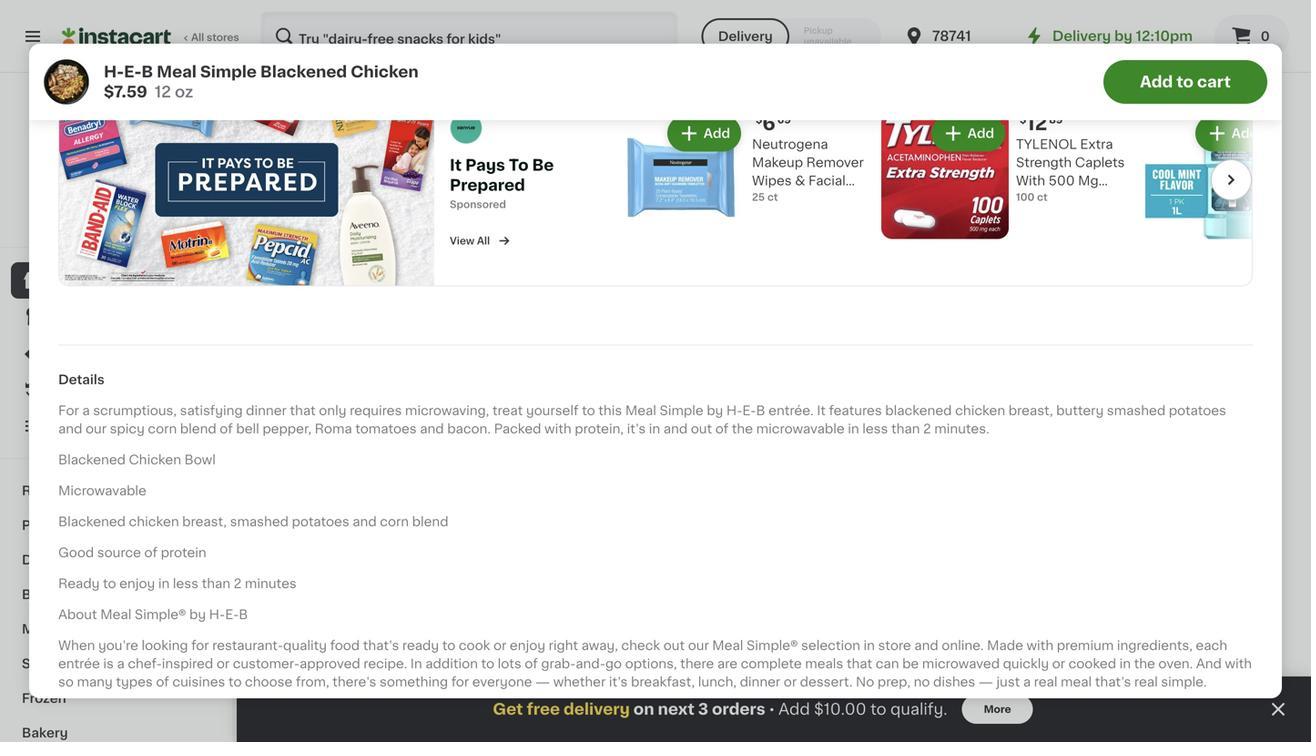 Task type: locate. For each thing, give the bounding box(es) containing it.
$ 4 29
[[616, 647, 651, 666]]

oz down from,
[[287, 707, 299, 717]]

caplets
[[1075, 156, 1125, 169]]

0 horizontal spatial 4
[[622, 647, 636, 666]]

no
[[856, 676, 875, 688]]

with for 9
[[662, 325, 691, 338]]

b inside h-e-b meal simple texas chicken with macaroni & cheese
[[980, 307, 990, 319]]

1 horizontal spatial 16
[[612, 707, 623, 717]]

add button for 12 oz
[[522, 124, 592, 156]]

ready
[[402, 639, 439, 652]]

0 vertical spatial 12
[[155, 84, 171, 100]]

0 horizontal spatial 69
[[777, 115, 791, 125]]

dairy & eggs link
[[11, 543, 221, 577]]

& inside dairy & eggs link
[[60, 554, 71, 566]]

1 $ 13 99 from the left
[[785, 647, 829, 666]]

e- inside h-e-b meal simple blackened chicken $7.59 12 oz
[[124, 64, 142, 80]]

simple® inside when you're looking for restaurant-quality food that's ready to cook or enjoy right away, check out our meal simple® selection in store and online. made with premium ingredients, each entrée is a chef-inspired or customer-approved recipe. in addition to lots of grab-and-go options, there are complete meals that can be microwaved quickly or cooked in the oven. and with so many types of cuisines to choose from, there's something for everyone — whether it's breakfast, lunch, dinner or dessert. no prep, no dishes — just a real meal that's real simple.
[[747, 639, 798, 652]]

99 right online.
[[984, 648, 998, 658]]

0 vertical spatial fresh
[[337, 671, 372, 684]]

0 horizontal spatial it
[[450, 157, 462, 173]]

2 down blackened
[[923, 422, 931, 435]]

69 up honeysuckle
[[1146, 648, 1160, 658]]

1 horizontal spatial blend
[[412, 515, 449, 528]]

with
[[1016, 174, 1046, 187], [662, 325, 691, 338], [1046, 325, 1075, 338]]

48 right •
[[781, 707, 795, 717]]

59 for e-
[[974, 284, 988, 294]]

$13.39 per pound element
[[443, 645, 597, 668]]

oz
[[175, 84, 193, 100], [456, 343, 468, 353], [814, 343, 826, 353], [287, 707, 299, 717], [625, 707, 637, 717], [798, 707, 810, 717], [967, 707, 979, 717]]

prepared
[[450, 177, 525, 193]]

next
[[658, 702, 695, 717]]

$10.00
[[814, 702, 867, 717]]

h- down go
[[612, 671, 628, 684]]

enjoy up lots
[[510, 639, 546, 652]]

h- down addition
[[443, 671, 459, 684]]

1 horizontal spatial 2
[[923, 422, 931, 435]]

85/15
[[654, 671, 690, 684]]

from,
[[296, 676, 329, 688]]

there's
[[333, 676, 376, 688]]

2 16 from the left
[[612, 707, 623, 717]]

b inside h-e-b meal simple chicken fettuccine alfredo protein bowl
[[303, 307, 312, 319]]

meal
[[1061, 676, 1092, 688]]

e- inside h-e-b meal simple texas chicken with macaroni & cheese
[[967, 307, 980, 319]]

3 jennie- from the left
[[951, 671, 1000, 684]]

chicken inside h-e-b meal simple blackened chicken $7.59 12 oz
[[351, 64, 419, 80]]

service type group
[[702, 18, 881, 55]]

0 vertical spatial item carousel region
[[273, 53, 1275, 402]]

ground, up more
[[951, 689, 1002, 702]]

ingredients
[[443, 689, 515, 702]]

h- up texas
[[951, 307, 967, 319]]

0 button
[[1215, 15, 1289, 58]]

1 horizontal spatial 39
[[476, 648, 490, 658]]

a right is
[[117, 657, 125, 670]]

0 horizontal spatial 13
[[453, 647, 474, 666]]

69 inside $ 4 69
[[1146, 648, 1160, 658]]

0 vertical spatial less
[[863, 422, 888, 435]]

everyone
[[472, 676, 532, 688]]

1 horizontal spatial by
[[707, 404, 723, 417]]

b inside h-e-b meal simple blackened chicken $7.59 12 oz
[[141, 64, 153, 80]]

0 vertical spatial dinner
[[246, 404, 287, 417]]

b for h-e-b select ingredients sliced oven roasted turkey breast
[[472, 671, 481, 684]]

4 left 29
[[622, 647, 636, 666]]

0 vertical spatial simple®
[[135, 608, 186, 621]]

alfredo left protein
[[273, 343, 320, 356]]

$ 7 59 for e-
[[954, 283, 988, 302]]

1 vertical spatial potatoes
[[292, 515, 349, 528]]

39
[[637, 284, 651, 294], [298, 648, 312, 658], [476, 648, 490, 658]]

jennie- down $ 6 39
[[273, 671, 322, 684]]

simple inside meal simple shrimp alfredo with penne pasta
[[646, 307, 690, 319]]

for
[[191, 639, 209, 652], [451, 676, 469, 688]]

this
[[599, 404, 622, 417]]

7 for oz
[[453, 283, 464, 302]]

0 horizontal spatial a
[[82, 404, 90, 417]]

fresh down 'approved'
[[337, 671, 372, 684]]

b inside h-e-b link
[[127, 181, 136, 194]]

0 vertical spatial smashed
[[1107, 404, 1166, 417]]

7 up texas
[[961, 283, 973, 302]]

1 $ 7 59 from the left
[[446, 283, 480, 302]]

minutes
[[245, 577, 297, 590]]

with inside meal simple shrimp alfredo with penne pasta
[[662, 325, 691, 338]]

0 horizontal spatial —
[[535, 676, 550, 688]]

2 $ 7 59 from the left
[[954, 283, 988, 302]]

1 — from the left
[[535, 676, 550, 688]]

1 vertical spatial chicken
[[129, 515, 179, 528]]

39 inside $ 9 39
[[637, 284, 651, 294]]

$ inside $ 12 89
[[1020, 115, 1027, 125]]

fresh inside the jennie-o fresh ground turkey 16 oz
[[337, 671, 372, 684]]

h- inside h-e-b select ingredients sliced oven roasted turkey breast
[[443, 671, 459, 684]]

e- for h-e-b meal simple chicken fettuccine alfredo protein bowl
[[289, 307, 303, 319]]

4 up x
[[792, 283, 805, 302]]

99
[[807, 284, 821, 294], [1149, 284, 1163, 294], [815, 648, 829, 658], [984, 648, 998, 658]]

1 vertical spatial blackened
[[58, 453, 126, 466]]

1 7 from the left
[[453, 283, 464, 302]]

smashed inside for a scrumptious, satisfying dinner that only requires microwaving, treat yourself to this meal simple by h-e-b entrée. it features blackened chicken breast, buttery smashed potatoes and our spicy corn blend of bell pepper, roma tomatoes and bacon. packed with protein, it's in and out of the microwavable in less than 2 minutes.
[[1107, 404, 1166, 417]]

0 horizontal spatial chicken
[[129, 515, 179, 528]]

blackened inside h-e-b meal simple blackened chicken $7.59 12 oz
[[260, 64, 347, 80]]

ground inside honeysuckle white® 85% lean 15% fat fresh ground turkey
[[1120, 707, 1168, 720]]

0 vertical spatial view
[[1084, 64, 1116, 77]]

ready left meals
[[273, 61, 338, 80]]

1 horizontal spatial alfredo
[[612, 325, 659, 338]]

tylenol
[[1016, 138, 1077, 151]]

to left cart
[[1177, 74, 1194, 90]]

produce link
[[11, 508, 221, 543]]

with inside tylenol extra strength caplets with 500 mg acetaminophen
[[1016, 174, 1046, 187]]

b inside h-e-b select ingredients sliced oven roasted turkey breast
[[472, 671, 481, 684]]

when
[[58, 639, 95, 652]]

0 horizontal spatial real
[[1034, 676, 1058, 688]]

chicken up good source of protein
[[129, 515, 179, 528]]

product group containing 4
[[781, 118, 936, 371]]

jennie- inside the jennie-o fresh ground turkey 16 oz
[[273, 671, 322, 684]]

2 jennie- from the left
[[781, 671, 831, 684]]

2 horizontal spatial than
[[891, 422, 920, 435]]

1.7
[[799, 343, 811, 353]]

& down about on the bottom
[[59, 623, 69, 636]]

0 horizontal spatial our
[[86, 422, 107, 435]]

0 vertical spatial out
[[691, 422, 712, 435]]

0 vertical spatial ready
[[273, 61, 338, 80]]

it pays to be prepared spo nsored
[[450, 157, 554, 209]]

2 item carousel region from the top
[[273, 417, 1275, 742]]

simple® up 'looking'
[[135, 608, 186, 621]]

1 item carousel region from the top
[[273, 53, 1275, 402]]

source
[[97, 546, 141, 559]]

1 16 from the left
[[273, 707, 284, 717]]

$ 6 69
[[756, 114, 791, 133]]

turkey inside h-e-b select ingredients sliced oven roasted turkey breast
[[500, 707, 543, 720]]

2 7 from the left
[[961, 283, 973, 302]]

cuisines
[[172, 676, 225, 688]]

alfredo up pasta
[[612, 325, 659, 338]]

2 o from the left
[[831, 671, 842, 684]]

0 vertical spatial store
[[118, 203, 145, 213]]

frozen
[[22, 692, 66, 705]]

2 ct from the left
[[1037, 192, 1048, 202]]

chicken inside for a scrumptious, satisfying dinner that only requires microwaving, treat yourself to this meal simple by h-e-b entrée. it features blackened chicken breast, buttery smashed potatoes and our spicy corn blend of bell pepper, roma tomatoes and bacon. packed with protein, it's in and out of the microwavable in less than 2 minutes.
[[955, 404, 1006, 417]]

the left microwavable
[[732, 422, 753, 435]]

1 o from the left
[[322, 671, 334, 684]]

with up white®
[[1225, 657, 1252, 670]]

h- left entrée.
[[727, 404, 743, 417]]

protein
[[161, 546, 206, 559]]

b for h-e-b meal simple texas chicken with macaroni & cheese
[[980, 307, 990, 319]]

& for eggs
[[60, 554, 71, 566]]

all
[[191, 32, 204, 42], [477, 236, 490, 246]]

smashed up the "minutes" at bottom
[[230, 515, 289, 528]]

6 x 1.7 oz
[[781, 343, 826, 353]]

0 horizontal spatial ready
[[58, 577, 100, 590]]

food
[[330, 639, 360, 652]]

h- up the $7.59
[[104, 64, 124, 80]]

alfredo inside h-e-b meal simple chicken fettuccine alfredo protein bowl
[[273, 343, 320, 356]]

turkey down sliced
[[500, 707, 543, 720]]

85%
[[1120, 689, 1148, 702]]

than inside 'link'
[[79, 203, 102, 213]]

store up can
[[878, 639, 911, 652]]

7
[[453, 283, 464, 302], [961, 283, 973, 302]]

1 48 from the left
[[781, 707, 795, 717]]

1 vertical spatial dinner
[[740, 676, 781, 688]]

1 vertical spatial it's
[[609, 676, 628, 688]]

o
[[322, 671, 334, 684], [831, 671, 842, 684], [1000, 671, 1011, 684]]

about meal simple® by h-e-b
[[58, 608, 248, 621]]

1 vertical spatial smashed
[[230, 515, 289, 528]]

with
[[545, 422, 572, 435], [1027, 639, 1054, 652], [1225, 657, 1252, 670]]

39 up from,
[[298, 648, 312, 658]]

e- down addition
[[459, 671, 472, 684]]

simple inside h-e-b meal simple blackened chicken $7.59 12 oz
[[200, 64, 257, 80]]

1 vertical spatial view
[[450, 236, 475, 246]]

39 for 9
[[637, 284, 651, 294]]

get
[[493, 702, 523, 717]]

ground,
[[781, 689, 833, 702], [951, 689, 1002, 702]]

meal
[[157, 64, 197, 80], [315, 307, 346, 319], [612, 307, 643, 319], [993, 307, 1024, 319], [625, 404, 657, 417], [100, 608, 131, 621], [712, 639, 743, 652]]

view for view all
[[450, 236, 475, 246]]

e- up texas
[[967, 307, 980, 319]]

fresh right fat
[[1237, 689, 1273, 702]]

1 horizontal spatial —
[[979, 676, 993, 688]]

1 horizontal spatial real
[[1135, 676, 1158, 688]]

1 jennie- from the left
[[273, 671, 322, 684]]

to down eggs
[[103, 577, 116, 590]]

b for h-e-b meal simple chicken fettuccine alfredo protein bowl
[[303, 307, 312, 319]]

h-e-b meal simple blackened chicken $7.59 12 oz
[[104, 64, 419, 100]]

ready
[[273, 61, 338, 80], [58, 577, 100, 590]]

texas
[[951, 325, 987, 338]]

simple.
[[1161, 676, 1207, 688]]

0 horizontal spatial with
[[545, 422, 572, 435]]

to down no
[[871, 702, 887, 717]]

jennie- down meals
[[781, 671, 831, 684]]

bowl down 'fettuccine'
[[372, 343, 403, 356]]

0 vertical spatial by
[[1115, 30, 1133, 43]]

mg
[[1078, 174, 1099, 187]]

e- inside h-e-b meal simple chicken fettuccine alfredo protein bowl
[[289, 307, 303, 319]]

chicken up minutes.
[[955, 404, 1006, 417]]

& inside h-e-b meal simple texas chicken with macaroni & cheese
[[1013, 343, 1024, 356]]

e- for h-e-b
[[112, 181, 127, 194]]

1 vertical spatial item carousel region
[[273, 417, 1275, 742]]

it's right 'protein,'
[[627, 422, 646, 435]]

add button
[[669, 117, 739, 150], [933, 117, 1004, 150], [1197, 117, 1268, 150], [352, 124, 423, 156], [522, 124, 592, 156], [691, 124, 761, 156], [860, 124, 931, 156], [1030, 124, 1100, 156], [1199, 124, 1269, 156]]

6 left 49
[[284, 283, 297, 302]]

69 for 6
[[777, 115, 791, 125]]

6 up 'choose'
[[284, 647, 297, 666]]

99 up 1.7
[[807, 284, 821, 294]]

0 horizontal spatial store
[[118, 203, 145, 213]]

that's up recipe.
[[363, 639, 399, 652]]

1 vertical spatial 69
[[1146, 648, 1160, 658]]

to up 'protein,'
[[582, 404, 595, 417]]

None search field
[[260, 11, 678, 62]]

jennie- down 'microwaved'
[[951, 671, 1000, 684]]

of
[[220, 422, 233, 435], [716, 422, 729, 435], [144, 546, 158, 559], [525, 657, 538, 670], [156, 676, 169, 688]]

1 horizontal spatial 12
[[443, 343, 453, 353]]

1 vertical spatial with
[[1027, 639, 1054, 652]]

1 horizontal spatial our
[[688, 639, 709, 652]]

higher than in-store prices link
[[41, 200, 191, 215]]

honeysuckle
[[1120, 671, 1204, 684]]

0 vertical spatial potatoes
[[1169, 404, 1227, 417]]

oz inside the jennie-o fresh ground turkey 16 oz
[[287, 707, 299, 717]]

with left penne
[[662, 325, 691, 338]]

3 o from the left
[[1000, 671, 1011, 684]]

2 59 from the left
[[974, 284, 988, 294]]

ct for 12
[[1037, 192, 1048, 202]]

$ 12 89
[[1020, 114, 1063, 133]]

1 horizontal spatial enjoy
[[510, 639, 546, 652]]

enjoy inside when you're looking for restaurant-quality food that's ready to cook or enjoy right away, check out our meal simple® selection in store and online. made with premium ingredients, each entrée is a chef-inspired or customer-approved recipe. in addition to lots of grab-and-go options, there are complete meals that can be microwaved quickly or cooked in the oven. and with so many types of cuisines to choose from, there's something for everyone — whether it's breakfast, lunch, dinner or dessert. no prep, no dishes — just a real meal that's real simple.
[[510, 639, 546, 652]]

— up sliced
[[535, 676, 550, 688]]

it's down go
[[609, 676, 628, 688]]

meal inside h-e-b meal simple blackened chicken $7.59 12 oz
[[157, 64, 197, 80]]

with down yourself
[[545, 422, 572, 435]]

e- down $ 6 49
[[289, 307, 303, 319]]

& left eggs
[[60, 554, 71, 566]]

it inside for a scrumptious, satisfying dinner that only requires microwaving, treat yourself to this meal simple by h-e-b entrée. it features blackened chicken breast, buttery smashed potatoes and our spicy corn blend of bell pepper, roma tomatoes and bacon. packed with protein, it's in and out of the microwavable in less than 2 minutes.
[[817, 404, 826, 417]]

1 horizontal spatial view
[[1084, 64, 1116, 77]]

— left "just"
[[979, 676, 993, 688]]

jennie-o turkey, ground, 93%/7% 48 oz down meals
[[781, 671, 891, 717]]

meat & seafood
[[22, 623, 127, 636]]

1 horizontal spatial turkey,
[[1014, 671, 1061, 684]]

e- up the $7.59
[[124, 64, 142, 80]]

1 real from the left
[[1034, 676, 1058, 688]]

e- inside h-e-b select ingredients sliced oven roasted turkey breast
[[459, 671, 472, 684]]

h- for h-e-b select ingredients sliced oven roasted turkey breast
[[443, 671, 459, 684]]

0 horizontal spatial 2
[[234, 577, 242, 590]]

b inside h-e-b 85/15 ground turkey 16 oz
[[642, 671, 651, 684]]

$ 7 59 for oz
[[446, 283, 480, 302]]

view for view more
[[1084, 64, 1116, 77]]

turkey down breakfast,
[[612, 689, 655, 702]]

h- up the higher than in-store prices
[[96, 181, 112, 194]]

shop link
[[11, 262, 221, 299]]

1 horizontal spatial potatoes
[[1169, 404, 1227, 417]]

2 horizontal spatial 12
[[1027, 114, 1047, 133]]

out inside for a scrumptious, satisfying dinner that only requires microwaving, treat yourself to this meal simple by h-e-b entrée. it features blackened chicken breast, buttery smashed potatoes and our spicy corn blend of bell pepper, roma tomatoes and bacon. packed with protein, it's in and out of the microwavable in less than 2 minutes.
[[691, 422, 712, 435]]

0 horizontal spatial turkey,
[[845, 671, 891, 684]]

2 vertical spatial than
[[202, 577, 230, 590]]

meal down all stores link on the top left of the page
[[157, 64, 197, 80]]

1 horizontal spatial 7
[[961, 283, 973, 302]]

0 horizontal spatial blend
[[180, 422, 216, 435]]

ct right 25
[[768, 192, 778, 202]]

& for seafood
[[59, 623, 69, 636]]

our
[[86, 422, 107, 435], [688, 639, 709, 652]]

1 vertical spatial a
[[117, 657, 125, 670]]

$ inside $ 4 29
[[616, 648, 622, 658]]

500
[[1049, 174, 1075, 187]]

0 horizontal spatial smashed
[[230, 515, 289, 528]]

2 vertical spatial 12
[[443, 343, 453, 353]]

with inside h-e-b meal simple texas chicken with macaroni & cheese
[[1046, 325, 1075, 338]]

78741 button
[[903, 11, 1012, 62]]

1 horizontal spatial jennie-o turkey, ground, 93%/7% 48 oz
[[951, 671, 1061, 717]]

delivery
[[1053, 30, 1111, 43], [718, 30, 773, 43]]

o down quickly
[[1000, 671, 1011, 684]]

by
[[1115, 30, 1133, 43], [707, 404, 723, 417], [189, 608, 206, 621]]

simple up cheese
[[1027, 307, 1071, 319]]

add button for meal simple shrimp alfredo with penne pasta
[[691, 124, 761, 156]]

simple inside h-e-b meal simple chicken fettuccine alfredo protein bowl
[[350, 307, 393, 319]]

0 horizontal spatial 93%/7%
[[836, 689, 888, 702]]

2 real from the left
[[1135, 676, 1158, 688]]

1 vertical spatial the
[[1134, 657, 1155, 670]]

1 horizontal spatial than
[[202, 577, 230, 590]]

inspired
[[162, 657, 213, 670]]

recipes
[[22, 484, 75, 497]]

& inside meat & seafood link
[[59, 623, 69, 636]]

h- inside h-e-b meal simple texas chicken with macaroni & cheese
[[951, 307, 967, 319]]

are
[[717, 657, 738, 670]]

7 down "view all"
[[453, 283, 464, 302]]

59 down "view all"
[[466, 284, 480, 294]]

enjoy down good source of protein
[[119, 577, 155, 590]]

ready for ready meals
[[273, 61, 338, 80]]

away,
[[582, 639, 618, 652]]

$ inside the $ 11 99
[[1124, 284, 1130, 294]]

h- down $ 6 49
[[273, 307, 289, 319]]

0 horizontal spatial that
[[290, 404, 316, 417]]

item carousel region
[[273, 53, 1275, 402], [273, 417, 1275, 742]]

e- inside h-e-b 85/15 ground turkey 16 oz
[[628, 671, 642, 684]]

2 vertical spatial a
[[1023, 676, 1031, 688]]

delivery for delivery
[[718, 30, 773, 43]]

fresh
[[337, 671, 372, 684], [1237, 689, 1273, 702]]

o down 'approved'
[[322, 671, 334, 684]]

h- inside h-e-b 85/15 ground turkey 16 oz
[[612, 671, 628, 684]]

it left pays
[[450, 157, 462, 173]]

0 horizontal spatial 48
[[781, 707, 795, 717]]

39 left /lb
[[476, 648, 490, 658]]

all stores link
[[62, 11, 240, 62]]

&
[[795, 174, 805, 187], [1013, 343, 1024, 356], [60, 554, 71, 566], [59, 623, 69, 636], [73, 657, 83, 670]]

b down options,
[[642, 671, 651, 684]]

1 59 from the left
[[466, 284, 480, 294]]

that up no
[[847, 657, 873, 670]]

breast, inside for a scrumptious, satisfying dinner that only requires microwaving, treat yourself to this meal simple by h-e-b entrée. it features blackened chicken breast, buttery smashed potatoes and our spicy corn blend of bell pepper, roma tomatoes and bacon. packed with protein, it's in and out of the microwavable in less than 2 minutes.
[[1009, 404, 1053, 417]]

4
[[792, 283, 805, 302], [622, 647, 636, 666], [1130, 647, 1144, 666]]

view inside popup button
[[1084, 64, 1116, 77]]

ct right 100
[[1037, 192, 1048, 202]]

or up meal
[[1052, 657, 1065, 670]]

b up higher than in-store prices 'link'
[[127, 181, 136, 194]]

1 ct from the left
[[768, 192, 778, 202]]

add inside button
[[1140, 74, 1173, 90]]

12 right the $7.59
[[155, 84, 171, 100]]

than inside for a scrumptious, satisfying dinner that only requires microwaving, treat yourself to this meal simple by h-e-b entrée. it features blackened chicken breast, buttery smashed potatoes and our spicy corn blend of bell pepper, roma tomatoes and bacon. packed with protein, it's in and out of the microwavable in less than 2 minutes.
[[891, 422, 920, 435]]

by up view more popup button
[[1115, 30, 1133, 43]]

alfredo inside meal simple shrimp alfredo with penne pasta
[[612, 325, 659, 338]]

2 jennie-o turkey, ground, 93%/7% 48 oz from the left
[[951, 671, 1061, 717]]

0 horizontal spatial jennie-
[[273, 671, 322, 684]]

e- for h-e-b meal simple texas chicken with macaroni & cheese
[[967, 307, 980, 319]]

jennie-
[[273, 671, 322, 684], [781, 671, 831, 684], [951, 671, 1000, 684]]

1 vertical spatial bowl
[[184, 453, 216, 466]]

1 93%/7% from the left
[[836, 689, 888, 702]]

a right for
[[82, 404, 90, 417]]

1 vertical spatial that
[[847, 657, 873, 670]]

0 vertical spatial breast,
[[1009, 404, 1053, 417]]

0 vertical spatial alfredo
[[612, 325, 659, 338]]

4 up honeysuckle
[[1130, 647, 1144, 666]]

a inside for a scrumptious, satisfying dinner that only requires microwaving, treat yourself to this meal simple by h-e-b entrée. it features blackened chicken breast, buttery smashed potatoes and our spicy corn blend of bell pepper, roma tomatoes and bacon. packed with protein, it's in and out of the microwavable in less than 2 minutes.
[[82, 404, 90, 417]]

2 93%/7% from the left
[[1005, 689, 1057, 702]]

bowl down 'satisfying'
[[184, 453, 216, 466]]

lunch,
[[698, 676, 737, 688]]

$
[[756, 115, 763, 125], [1020, 115, 1027, 125], [277, 284, 284, 294], [446, 284, 453, 294], [616, 284, 622, 294], [785, 284, 792, 294], [954, 284, 961, 294], [1124, 284, 1130, 294], [277, 648, 284, 658], [446, 648, 453, 658], [616, 648, 622, 658], [785, 648, 792, 658], [954, 648, 961, 658], [1124, 648, 1130, 658]]

product group
[[273, 118, 428, 373], [443, 118, 597, 355], [612, 118, 767, 373], [781, 118, 936, 371], [951, 118, 1106, 373], [1120, 118, 1275, 337], [273, 482, 428, 719], [951, 482, 1106, 742]]

chicken inside h-e-b meal simple texas chicken with macaroni & cheese
[[990, 325, 1043, 338]]

0 horizontal spatial o
[[322, 671, 334, 684]]

b for h-e-b meal simple blackened chicken $7.59 12 oz
[[141, 64, 153, 80]]

turkey inside honeysuckle white® 85% lean 15% fat fresh ground turkey
[[1171, 707, 1214, 720]]

satisfying
[[180, 404, 243, 417]]

39 inside $ 6 39
[[298, 648, 312, 658]]

meal right this at the left bottom of the page
[[625, 404, 657, 417]]

1 vertical spatial than
[[891, 422, 920, 435]]

$ 13 99 up dessert. on the right bottom of page
[[785, 647, 829, 666]]

2 horizontal spatial by
[[1115, 30, 1133, 43]]

microwaving,
[[405, 404, 489, 417]]

sliced
[[519, 689, 558, 702]]

remover
[[806, 156, 864, 169]]

cooked
[[1069, 657, 1116, 670]]

dinner
[[246, 404, 287, 417], [740, 676, 781, 688]]

1 horizontal spatial it
[[817, 404, 826, 417]]

blend
[[180, 422, 216, 435], [412, 515, 449, 528]]

0 horizontal spatial delivery
[[718, 30, 773, 43]]

12 up microwaving,
[[443, 343, 453, 353]]

$ 13 99 up dishes
[[954, 647, 998, 666]]

pepper,
[[263, 422, 312, 435]]

meal down 9
[[612, 307, 643, 319]]

it
[[450, 157, 462, 173], [817, 404, 826, 417]]

& inside snacks & candy link
[[73, 657, 83, 670]]

1 horizontal spatial bowl
[[372, 343, 403, 356]]

13 up ingredients
[[453, 647, 474, 666]]

than left in-
[[79, 203, 102, 213]]

e- for h-e-b meal simple blackened chicken $7.59 12 oz
[[124, 64, 142, 80]]

2 vertical spatial blackened
[[58, 515, 126, 528]]

less inside for a scrumptious, satisfying dinner that only requires microwaving, treat yourself to this meal simple by h-e-b entrée. it features blackened chicken breast, buttery smashed potatoes and our spicy corn blend of bell pepper, roma tomatoes and bacon. packed with protein, it's in and out of the microwavable in less than 2 minutes.
[[863, 422, 888, 435]]

69
[[777, 115, 791, 125], [1146, 648, 1160, 658]]

real up 85%
[[1135, 676, 1158, 688]]

2 horizontal spatial 39
[[637, 284, 651, 294]]

it up microwavable
[[817, 404, 826, 417]]

1 horizontal spatial fresh
[[1237, 689, 1273, 702]]

restaurant-
[[212, 639, 283, 652]]

oz right the $7.59
[[175, 84, 193, 100]]

to inside 'treatment tracker modal' dialog
[[871, 702, 887, 717]]

2 ground, from the left
[[951, 689, 1002, 702]]

view down spo
[[450, 236, 475, 246]]

0 horizontal spatial 16
[[273, 707, 284, 717]]

customer-
[[233, 657, 300, 670]]

entrée.
[[769, 404, 814, 417]]

by left entrée.
[[707, 404, 723, 417]]

delivery inside button
[[718, 30, 773, 43]]

16 inside h-e-b 85/15 ground turkey 16 oz
[[612, 707, 623, 717]]

product group containing 11
[[1120, 118, 1275, 337]]

bowl
[[372, 343, 403, 356], [184, 453, 216, 466]]

1 vertical spatial simple®
[[747, 639, 798, 652]]

1 vertical spatial corn
[[380, 515, 409, 528]]

simple inside h-e-b meal simple texas chicken with macaroni & cheese
[[1027, 307, 1071, 319]]

meal up are
[[712, 639, 743, 652]]

made
[[987, 639, 1024, 652]]

39 right 9
[[637, 284, 651, 294]]

h- for h-e-b meal simple texas chicken with macaroni & cheese
[[951, 307, 967, 319]]

1 horizontal spatial 59
[[974, 284, 988, 294]]

1 horizontal spatial that
[[847, 657, 873, 670]]

0 horizontal spatial all
[[191, 32, 204, 42]]

jennie-o turkey, ground, 93%/7% 48 oz down quickly
[[951, 671, 1061, 717]]

h- inside h-e-b meal simple chicken fettuccine alfredo protein bowl
[[273, 307, 289, 319]]

1 horizontal spatial 13
[[792, 647, 813, 666]]

b for h-e-b 85/15 ground turkey 16 oz
[[642, 671, 651, 684]]



Task type: vqa. For each thing, say whether or not it's contained in the screenshot.
Delivery by 12:10pm Delivery
yes



Task type: describe. For each thing, give the bounding box(es) containing it.
simple inside for a scrumptious, satisfying dinner that only requires microwaving, treat yourself to this meal simple by h-e-b entrée. it features blackened chicken breast, buttery smashed potatoes and our spicy corn blend of bell pepper, roma tomatoes and bacon. packed with protein, it's in and out of the microwavable in less than 2 minutes.
[[660, 404, 704, 417]]

to
[[509, 157, 529, 173]]

& for candy
[[73, 657, 83, 670]]

1 ground, from the left
[[781, 689, 833, 702]]

or up lots
[[494, 639, 507, 652]]

oz up microwaving,
[[456, 343, 468, 353]]

snacks & candy
[[22, 657, 130, 670]]

49
[[298, 284, 312, 294]]

h- for h-e-b
[[96, 181, 112, 194]]

6 left x
[[781, 343, 788, 353]]

to left 'choose'
[[229, 676, 242, 688]]

meal inside h-e-b meal simple texas chicken with macaroni & cheese
[[993, 307, 1024, 319]]

fat
[[1214, 689, 1234, 702]]

b for h-e-b
[[127, 181, 136, 194]]

59 for oz
[[466, 284, 480, 294]]

0 horizontal spatial less
[[173, 577, 199, 590]]

oz right 1.7
[[814, 343, 826, 353]]

blackened for blackened chicken bowl
[[58, 453, 126, 466]]

good
[[58, 546, 94, 559]]

1 horizontal spatial a
[[117, 657, 125, 670]]

1 horizontal spatial with
[[1027, 639, 1054, 652]]

prices
[[148, 203, 180, 213]]

oz inside h-e-b 85/15 ground turkey 16 oz
[[625, 707, 637, 717]]

h-e-b 85/15 ground turkey 16 oz
[[612, 671, 741, 717]]

1 vertical spatial 12
[[1027, 114, 1047, 133]]

1 turkey, from the left
[[845, 671, 891, 684]]

e- inside for a scrumptious, satisfying dinner that only requires microwaving, treat yourself to this meal simple by h-e-b entrée. it features blackened chicken breast, buttery smashed potatoes and our spicy corn blend of bell pepper, roma tomatoes and bacon. packed with protein, it's in and out of the microwavable in less than 2 minutes.
[[743, 404, 756, 417]]

protein
[[323, 343, 369, 356]]

roasted
[[443, 707, 496, 720]]

$7.59
[[104, 84, 147, 100]]

just
[[997, 676, 1020, 688]]

meals
[[805, 657, 844, 670]]

store inside when you're looking for restaurant-quality food that's ready to cook or enjoy right away, check out our meal simple® selection in store and online. made with premium ingredients, each entrée is a chef-inspired or customer-approved recipe. in addition to lots of grab-and-go options, there are complete meals that can be microwaved quickly or cooked in the oven. and with so many types of cuisines to choose from, there's something for everyone — whether it's breakfast, lunch, dinner or dessert. no prep, no dishes — just a real meal that's real simple.
[[878, 639, 911, 652]]

it's inside for a scrumptious, satisfying dinner that only requires microwaving, treat yourself to this meal simple by h-e-b entrée. it features blackened chicken breast, buttery smashed potatoes and our spicy corn blend of bell pepper, roma tomatoes and bacon. packed with protein, it's in and out of the microwavable in less than 2 minutes.
[[627, 422, 646, 435]]

yourself
[[526, 404, 579, 417]]

produce
[[22, 519, 77, 532]]

oz right •
[[798, 707, 810, 717]]

add link
[[1146, 111, 1311, 239]]

of down chef-
[[156, 676, 169, 688]]

add button for 6 x 1.7 oz
[[860, 124, 931, 156]]

product group containing 13
[[951, 482, 1106, 742]]

guarantee
[[140, 221, 193, 231]]

0 horizontal spatial potatoes
[[292, 515, 349, 528]]

simple for chicken
[[350, 307, 393, 319]]

to left /lb
[[481, 657, 495, 670]]

100%
[[47, 221, 74, 231]]

meal inside meal simple shrimp alfredo with penne pasta
[[612, 307, 643, 319]]

out inside when you're looking for restaurant-quality food that's ready to cook or enjoy right away, check out our meal simple® selection in store and online. made with premium ingredients, each entrée is a chef-inspired or customer-approved recipe. in addition to lots of grab-and-go options, there are complete meals that can be microwaved quickly or cooked in the oven. and with so many types of cuisines to choose from, there's something for everyone — whether it's breakfast, lunch, dinner or dessert. no prep, no dishes — just a real meal that's real simple.
[[664, 639, 685, 652]]

stores
[[207, 32, 239, 42]]

about
[[58, 608, 97, 621]]

our inside for a scrumptious, satisfying dinner that only requires microwaving, treat yourself to this meal simple by h-e-b entrée. it features blackened chicken breast, buttery smashed potatoes and our spicy corn blend of bell pepper, roma tomatoes and bacon. packed with protein, it's in and out of the microwavable in less than 2 minutes.
[[86, 422, 107, 435]]

h- inside for a scrumptious, satisfying dinner that only requires microwaving, treat yourself to this meal simple by h-e-b entrée. it features blackened chicken breast, buttery smashed potatoes and our spicy corn blend of bell pepper, roma tomatoes and bacon. packed with protein, it's in and out of the microwavable in less than 2 minutes.
[[727, 404, 743, 417]]

it
[[80, 383, 89, 396]]

15%
[[1186, 689, 1211, 702]]

fresh inside honeysuckle white® 85% lean 15% fat fresh ground turkey
[[1237, 689, 1273, 702]]

looking
[[142, 639, 188, 652]]

dinner inside for a scrumptious, satisfying dinner that only requires microwaving, treat yourself to this meal simple by h-e-b entrée. it features blackened chicken breast, buttery smashed potatoes and our spicy corn blend of bell pepper, roma tomatoes and bacon. packed with protein, it's in and out of the microwavable in less than 2 minutes.
[[246, 404, 287, 417]]

bell
[[236, 422, 259, 435]]

microwavable
[[58, 484, 146, 497]]

neutrogena
[[752, 138, 828, 151]]

add button for h-e-b meal simple texas chicken with macaroni & cheese
[[1030, 124, 1100, 156]]

it's inside when you're looking for restaurant-quality food that's ready to cook or enjoy right away, check out our meal simple® selection in store and online. made with premium ingredients, each entrée is a chef-inspired or customer-approved recipe. in addition to lots of grab-and-go options, there are complete meals that can be microwaved quickly or cooked in the oven. and with so many types of cuisines to choose from, there's something for everyone — whether it's breakfast, lunch, dinner or dessert. no prep, no dishes — just a real meal that's real simple.
[[609, 676, 628, 688]]

99 inside the $ 11 99
[[1149, 284, 1163, 294]]

kenvue it pays to be prepared check the ingredients in your medicine use only 1 product that contains acetominophen at a time band-aid is a registered trademark. mcneil consumer pharmaceuticals co. 2023 use products only as directed. jjci 2023 image
[[59, 74, 434, 285]]

1 horizontal spatial that's
[[1095, 676, 1131, 688]]

no
[[914, 676, 930, 688]]

2 13 from the left
[[792, 647, 813, 666]]

x
[[791, 343, 797, 353]]

ground inside the jennie-o fresh ground turkey 16 oz
[[375, 671, 423, 684]]

h-e-b meal simple texas chicken with macaroni & cheese
[[951, 307, 1076, 356]]

turkey inside h-e-b 85/15 ground turkey 16 oz
[[612, 689, 655, 702]]

something
[[380, 676, 448, 688]]

1 horizontal spatial for
[[451, 676, 469, 688]]

2 inside for a scrumptious, satisfying dinner that only requires microwaving, treat yourself to this meal simple by h-e-b entrée. it features blackened chicken breast, buttery smashed potatoes and our spicy corn blend of bell pepper, roma tomatoes and bacon. packed with protein, it's in and out of the microwavable in less than 2 minutes.
[[923, 422, 931, 435]]

e- up "restaurant-" on the bottom left
[[225, 608, 239, 621]]

1 vertical spatial blend
[[412, 515, 449, 528]]

store inside 'link'
[[118, 203, 145, 213]]

$ 6 49
[[277, 283, 312, 302]]

$ inside $ 6 39
[[277, 648, 284, 658]]

in down features
[[848, 422, 859, 435]]

69 for 4
[[1146, 648, 1160, 658]]

h-e-b select ingredients sliced oven roasted turkey breast
[[443, 671, 595, 720]]

satisfaction
[[77, 221, 138, 231]]

approved
[[300, 657, 360, 670]]

beverages
[[22, 588, 92, 601]]

2 vertical spatial by
[[189, 608, 206, 621]]

78741
[[932, 30, 971, 43]]

of right source in the left of the page
[[144, 546, 158, 559]]

corn inside for a scrumptious, satisfying dinner that only requires microwaving, treat yourself to this meal simple by h-e-b entrée. it features blackened chicken breast, buttery smashed potatoes and our spicy corn blend of bell pepper, roma tomatoes and bacon. packed with protein, it's in and out of the microwavable in less than 2 minutes.
[[148, 422, 177, 435]]

check
[[621, 639, 660, 652]]

$ inside $ 9 39
[[616, 284, 622, 294]]

blend inside for a scrumptious, satisfying dinner that only requires microwaving, treat yourself to this meal simple by h-e-b entrée. it features blackened chicken breast, buttery smashed potatoes and our spicy corn blend of bell pepper, roma tomatoes and bacon. packed with protein, it's in and out of the microwavable in less than 2 minutes.
[[180, 422, 216, 435]]

ground inside h-e-b 85/15 ground turkey 16 oz
[[693, 671, 741, 684]]

nsored
[[470, 199, 506, 209]]

details
[[58, 373, 105, 386]]

instacart logo image
[[62, 25, 171, 47]]

2 vertical spatial with
[[1225, 657, 1252, 670]]

of right lots
[[525, 657, 538, 670]]

1 13 from the left
[[453, 647, 474, 666]]

bakery
[[22, 727, 68, 739]]

h- up "restaurant-" on the bottom left
[[209, 608, 225, 621]]

meal inside h-e-b meal simple chicken fettuccine alfredo protein bowl
[[315, 307, 346, 319]]

add button for 11
[[1199, 124, 1269, 156]]

select
[[485, 671, 526, 684]]

add button for h-e-b meal simple chicken fettuccine alfredo protein bowl
[[352, 124, 423, 156]]

e- for h-e-b select ingredients sliced oven roasted turkey breast
[[459, 671, 472, 684]]

dessert.
[[800, 676, 853, 688]]

2 $ 13 99 from the left
[[954, 647, 998, 666]]

blackened for blackened chicken breast, smashed potatoes and corn blend
[[58, 515, 126, 528]]

extra
[[1080, 138, 1113, 151]]

6 for neutrogena makeup remover wipes & facial cleansing towelettes
[[763, 114, 776, 133]]

0 horizontal spatial bowl
[[184, 453, 216, 466]]

view all
[[450, 236, 490, 246]]

higher than in-store prices
[[41, 203, 180, 213]]

2 48 from the left
[[951, 707, 965, 717]]

h- for h-e-b meal simple blackened chicken $7.59 12 oz
[[104, 64, 124, 80]]

h-e-b logo image
[[76, 95, 156, 175]]

good source of protein
[[58, 546, 206, 559]]

neutrogena makeup remover wipes & facial cleansing towelettes
[[752, 138, 864, 223]]

our inside when you're looking for restaurant-quality food that's ready to cook or enjoy right away, check out our meal simple® selection in store and online. made with premium ingredients, each entrée is a chef-inspired or customer-approved recipe. in addition to lots of grab-and-go options, there are complete meals that can be microwaved quickly or cooked in the oven. and with so many types of cuisines to choose from, there's something for everyone — whether it's breakfast, lunch, dinner or dessert. no prep, no dishes — just a real meal that's real simple.
[[688, 639, 709, 652]]

it inside it pays to be prepared spo nsored
[[450, 157, 462, 173]]

in right 'protein,'
[[649, 422, 660, 435]]

delivery for delivery by 12:10pm
[[1053, 30, 1111, 43]]

0 horizontal spatial for
[[191, 639, 209, 652]]

or down complete
[[784, 676, 797, 688]]

oz left more
[[967, 707, 979, 717]]

$ inside $ 6 49
[[277, 284, 284, 294]]

of left microwavable
[[716, 422, 729, 435]]

snacks & candy link
[[11, 647, 221, 681]]

facial
[[809, 174, 846, 187]]

0 horizontal spatial enjoy
[[119, 577, 155, 590]]

add inside 'treatment tracker modal' dialog
[[779, 702, 810, 717]]

39 for 6
[[298, 648, 312, 658]]

e- for h-e-b 85/15 ground turkey 16 oz
[[628, 671, 642, 684]]

16 inside the jennie-o fresh ground turkey 16 oz
[[273, 707, 284, 717]]

dinner inside when you're looking for restaurant-quality food that's ready to cook or enjoy right away, check out our meal simple® selection in store and online. made with premium ingredients, each entrée is a chef-inspired or customer-approved recipe. in addition to lots of grab-and-go options, there are complete meals that can be microwaved quickly or cooked in the oven. and with so many types of cuisines to choose from, there's something for everyone — whether it's breakfast, lunch, dinner or dessert. no prep, no dishes — just a real meal that's real simple.
[[740, 676, 781, 688]]

shop
[[51, 274, 85, 287]]

orders
[[712, 702, 766, 717]]

lots
[[498, 657, 522, 670]]

chicken inside h-e-b meal simple chicken fettuccine alfredo protein bowl
[[273, 325, 326, 338]]

4 for honeysuckle white® 85% lean 15% fat fresh ground turkey
[[1130, 647, 1144, 666]]

lists
[[51, 420, 82, 433]]

to up addition
[[442, 639, 456, 652]]

online.
[[942, 639, 984, 652]]

treatment tracker modal dialog
[[237, 677, 1311, 742]]

ready for ready to enjoy in less than 2 minutes
[[58, 577, 100, 590]]

100% satisfaction guarantee button
[[28, 215, 204, 233]]

12:10pm
[[1136, 30, 1193, 43]]

0 vertical spatial that's
[[363, 639, 399, 652]]

ready meals
[[273, 61, 403, 80]]

whether
[[553, 676, 606, 688]]

scrumptious,
[[93, 404, 177, 417]]

that inside when you're looking for restaurant-quality food that's ready to cook or enjoy right away, check out our meal simple® selection in store and online. made with premium ingredients, each entrée is a chef-inspired or customer-approved recipe. in addition to lots of grab-and-go options, there are complete meals that can be microwaved quickly or cooked in the oven. and with so many types of cuisines to choose from, there's something for everyone — whether it's breakfast, lunch, dinner or dessert. no prep, no dishes — just a real meal that's real simple.
[[847, 657, 873, 670]]

h-e-b
[[96, 181, 136, 194]]

1 horizontal spatial corn
[[380, 515, 409, 528]]

$ inside $ 6 69
[[756, 115, 763, 125]]

that inside for a scrumptious, satisfying dinner that only requires microwaving, treat yourself to this meal simple by h-e-b entrée. it features blackened chicken breast, buttery smashed potatoes and our spicy corn blend of bell pepper, roma tomatoes and bacon. packed with protein, it's in and out of the microwavable in less than 2 minutes.
[[290, 404, 316, 417]]

only
[[319, 404, 347, 417]]

$ inside $ 4 99
[[785, 284, 792, 294]]

2 — from the left
[[979, 676, 993, 688]]

4 for 6 x 1.7 oz
[[792, 283, 805, 302]]

25
[[752, 192, 765, 202]]

add to cart button
[[1104, 60, 1268, 104]]

product group containing 9
[[612, 118, 767, 373]]

& inside neutrogena makeup remover wipes & facial cleansing towelettes
[[795, 174, 805, 187]]

$ inside $ 4 69
[[1124, 648, 1130, 658]]

the inside when you're looking for restaurant-quality food that's ready to cook or enjoy right away, check out our meal simple® selection in store and online. made with premium ingredients, each entrée is a chef-inspired or customer-approved recipe. in addition to lots of grab-and-go options, there are complete meals that can be microwaved quickly or cooked in the oven. and with so many types of cuisines to choose from, there's something for everyone — whether it's breakfast, lunch, dinner or dessert. no prep, no dishes — just a real meal that's real simple.
[[1134, 657, 1155, 670]]

beverages link
[[11, 577, 221, 612]]

simple for texas
[[1027, 307, 1071, 319]]

lists link
[[11, 408, 221, 444]]

•
[[769, 702, 775, 717]]

delivery
[[564, 702, 630, 717]]

6 for jennie-o fresh ground turkey
[[284, 647, 297, 666]]

oz inside h-e-b meal simple blackened chicken $7.59 12 oz
[[175, 84, 193, 100]]

bowl inside h-e-b meal simple chicken fettuccine alfredo protein bowl
[[372, 343, 403, 356]]

4 for h-e-b 85/15 ground turkey
[[622, 647, 636, 666]]

turkey inside the jennie-o fresh ground turkey 16 oz
[[273, 689, 316, 702]]

cart
[[1197, 74, 1231, 90]]

is
[[103, 657, 114, 670]]

12 inside h-e-b meal simple blackened chicken $7.59 12 oz
[[155, 84, 171, 100]]

12 inside item carousel region
[[443, 343, 453, 353]]

get free delivery on next 3 orders • add $10.00 to qualify.
[[493, 702, 948, 717]]

$ 6 39
[[277, 647, 312, 666]]

100% satisfaction guarantee
[[47, 221, 193, 231]]

o inside the jennie-o fresh ground turkey 16 oz
[[322, 671, 334, 684]]

39 for 13
[[476, 648, 490, 658]]

h- for h-e-b 85/15 ground turkey 16 oz
[[612, 671, 628, 684]]

in right cooked
[[1120, 657, 1131, 670]]

recipe.
[[364, 657, 407, 670]]

and inside when you're looking for restaurant-quality food that's ready to cook or enjoy right away, check out our meal simple® selection in store and online. made with premium ingredients, each entrée is a chef-inspired or customer-approved recipe. in addition to lots of grab-and-go options, there are complete meals that can be microwaved quickly or cooked in the oven. and with so many types of cuisines to choose from, there's something for everyone — whether it's breakfast, lunch, dinner or dessert. no prep, no dishes — just a real meal that's real simple.
[[915, 639, 939, 652]]

pasta
[[612, 343, 648, 356]]

item carousel region containing poultry
[[273, 417, 1275, 742]]

meal up seafood
[[100, 608, 131, 621]]

by inside for a scrumptious, satisfying dinner that only requires microwaving, treat yourself to this meal simple by h-e-b entrée. it features blackened chicken breast, buttery smashed potatoes and our spicy corn blend of bell pepper, roma tomatoes and bacon. packed with protein, it's in and out of the microwavable in less than 2 minutes.
[[707, 404, 723, 417]]

of left bell on the bottom
[[220, 422, 233, 435]]

h-e-b link
[[76, 95, 156, 197]]

1 jennie-o turkey, ground, 93%/7% 48 oz from the left
[[781, 671, 891, 717]]

ingredients,
[[1117, 639, 1193, 652]]

b up "restaurant-" on the bottom left
[[239, 608, 248, 621]]

meal inside for a scrumptious, satisfying dinner that only requires microwaving, treat yourself to this meal simple by h-e-b entrée. it features blackened chicken breast, buttery smashed potatoes and our spicy corn blend of bell pepper, roma tomatoes and bacon. packed with protein, it's in and out of the microwavable in less than 2 minutes.
[[625, 404, 657, 417]]

ready to enjoy in less than 2 minutes
[[58, 577, 297, 590]]

honeysuckle white® 85% lean 15% fat fresh ground turkey
[[1120, 671, 1273, 720]]

b inside for a scrumptious, satisfying dinner that only requires microwaving, treat yourself to this meal simple by h-e-b entrée. it features blackened chicken breast, buttery smashed potatoes and our spicy corn blend of bell pepper, roma tomatoes and bacon. packed with protein, it's in and out of the microwavable in less than 2 minutes.
[[756, 404, 766, 417]]

many
[[77, 676, 113, 688]]

potatoes inside for a scrumptious, satisfying dinner that only requires microwaving, treat yourself to this meal simple by h-e-b entrée. it features blackened chicken breast, buttery smashed potatoes and our spicy corn blend of bell pepper, roma tomatoes and bacon. packed with protein, it's in and out of the microwavable in less than 2 minutes.
[[1169, 404, 1227, 417]]

breakfast,
[[631, 676, 695, 688]]

tomatoes
[[355, 422, 417, 435]]

in up no
[[864, 639, 875, 652]]

1 horizontal spatial all
[[477, 236, 490, 246]]

item carousel region containing ready meals
[[273, 53, 1275, 402]]

99 up dessert. on the right bottom of page
[[815, 648, 829, 658]]

$ 11 99
[[1124, 283, 1163, 302]]

kenvue image
[[450, 111, 483, 144]]

ct for 6
[[768, 192, 778, 202]]

breast
[[546, 707, 587, 720]]

towelettes
[[752, 211, 822, 223]]

0 horizontal spatial simple®
[[135, 608, 186, 621]]

0 horizontal spatial breast,
[[182, 515, 227, 528]]

higher
[[41, 203, 76, 213]]

with for 12
[[1016, 174, 1046, 187]]

to inside add to cart button
[[1177, 74, 1194, 90]]

with inside for a scrumptious, satisfying dinner that only requires microwaving, treat yourself to this meal simple by h-e-b entrée. it features blackened chicken breast, buttery smashed potatoes and our spicy corn blend of bell pepper, roma tomatoes and bacon. packed with protein, it's in and out of the microwavable in less than 2 minutes.
[[545, 422, 572, 435]]

6 for h-e-b meal simple chicken fettuccine alfredo protein bowl
[[284, 283, 297, 302]]

0 vertical spatial all
[[191, 32, 204, 42]]

$ inside $ 13 39
[[446, 648, 453, 658]]

99 inside $ 4 99
[[807, 284, 821, 294]]

acetaminophen
[[1016, 192, 1118, 205]]

100
[[1016, 192, 1035, 202]]

meal inside when you're looking for restaurant-quality food that's ready to cook or enjoy right away, check out our meal simple® selection in store and online. made with premium ingredients, each entrée is a chef-inspired or customer-approved recipe. in addition to lots of grab-and-go options, there are complete meals that can be microwaved quickly or cooked in the oven. and with so many types of cuisines to choose from, there's something for everyone — whether it's breakfast, lunch, dinner or dessert. no prep, no dishes — just a real meal that's real simple.
[[712, 639, 743, 652]]

h- for h-e-b meal simple chicken fettuccine alfredo protein bowl
[[273, 307, 289, 319]]

to inside for a scrumptious, satisfying dinner that only requires microwaving, treat yourself to this meal simple by h-e-b entrée. it features blackened chicken breast, buttery smashed potatoes and our spicy corn blend of bell pepper, roma tomatoes and bacon. packed with protein, it's in and out of the microwavable in less than 2 minutes.
[[582, 404, 595, 417]]

chef-
[[128, 657, 162, 670]]

or up cuisines
[[217, 657, 230, 670]]

2 turkey, from the left
[[1014, 671, 1061, 684]]

buttery
[[1056, 404, 1104, 417]]

the inside for a scrumptious, satisfying dinner that only requires microwaving, treat yourself to this meal simple by h-e-b entrée. it features blackened chicken breast, buttery smashed potatoes and our spicy corn blend of bell pepper, roma tomatoes and bacon. packed with protein, it's in and out of the microwavable in less than 2 minutes.
[[732, 422, 753, 435]]

simple for blackened
[[200, 64, 257, 80]]

quickly
[[1003, 657, 1049, 670]]

in up about meal simple® by h-e-b
[[158, 577, 170, 590]]

3 13 from the left
[[961, 647, 982, 666]]

h-e-b meal simple chicken fettuccine alfredo protein bowl
[[273, 307, 403, 356]]

jennie-o fresh ground turkey 16 oz
[[273, 671, 423, 717]]

7 for e-
[[961, 283, 973, 302]]



